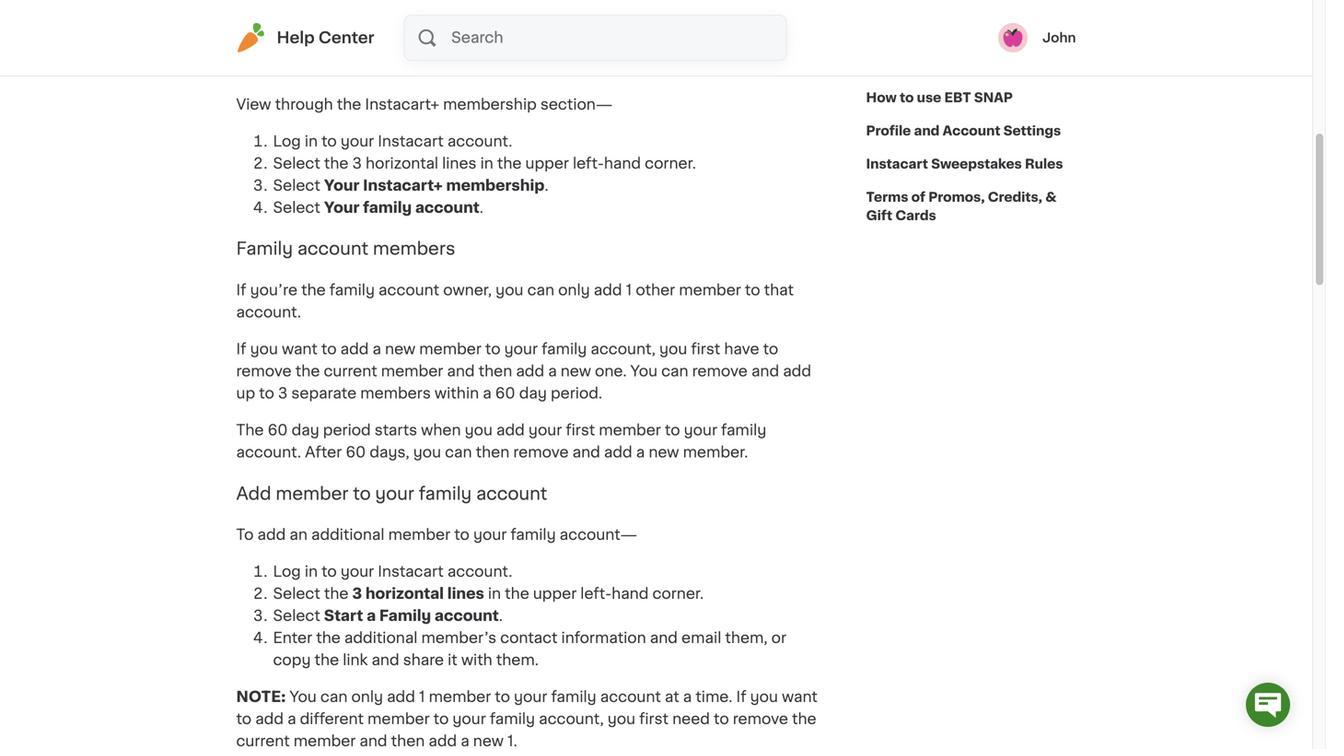 Task type: vqa. For each thing, say whether or not it's contained in the screenshot.
The Day
yes



Task type: describe. For each thing, give the bounding box(es) containing it.
add inside "if you're the family account owner, you can only add 1 other member to that account."
[[594, 283, 622, 298]]

through
[[275, 97, 333, 112]]

. inside log in to your instacart account. select the 3 horizontal lines in the upper left-hand corner. select family account .
[[444, 60, 448, 75]]

your inside if you want to add a new member to your family account, you first have to remove the current member and then add a new one. you can remove and add up to 3 separate members within a 60 day period.
[[505, 342, 538, 357]]

if inside 'you can only add 1 member to your family account at a time. if you want to add a different member to your family account, you first need to remove the current member and then add a new 1.'
[[737, 690, 747, 704]]

account. for instacart+
[[448, 134, 513, 149]]

view
[[236, 97, 271, 112]]

in left center
[[305, 16, 318, 31]]

your down period. at the left bottom of the page
[[529, 423, 562, 438]]

day inside the 60 day period starts when you add your first member to your family account. after 60 days, you can then remove and add a new member.
[[292, 423, 319, 438]]

remove inside 'you can only add 1 member to your family account at a time. if you want to add a different member to your family account, you first need to remove the current member and then add a new 1.'
[[733, 712, 789, 727]]

at
[[665, 690, 680, 704]]

after
[[305, 445, 342, 460]]

0 horizontal spatial family
[[236, 240, 293, 257]]

. up owner,
[[480, 200, 484, 215]]

account inside 'you can only add 1 member to your family account at a time. if you want to add a different member to your family account, you first need to remove the current member and then add a new 1.'
[[601, 690, 661, 704]]

add down that
[[783, 364, 812, 379]]

you right time.
[[751, 690, 779, 704]]

note:
[[236, 690, 286, 704]]

pricing,
[[867, 58, 919, 71]]

a left 1.
[[461, 734, 470, 749]]

3 for log in to your instacart account. select the 3 horizontal lines in the upper left-hand corner. select your instacart+ membership . select your family account .
[[352, 156, 362, 171]]

add left 1.
[[429, 734, 457, 749]]

the
[[236, 423, 264, 438]]

you left "need" on the bottom of page
[[608, 712, 636, 727]]

. inside log in to your instacart account. select the 3 horizontal lines in the upper left-hand corner. select start a family account . enter the additional member's contact information and email them, or copy the link and share it with them.
[[499, 609, 503, 623]]

add up the separate
[[341, 342, 369, 357]]

a inside log in to your instacart account. select the 3 horizontal lines in the upper left-hand corner. select start a family account . enter the additional member's contact information and email them, or copy the link and share it with them.
[[367, 609, 376, 623]]

to inside "if you're the family account owner, you can only add 1 other member to that account."
[[745, 283, 761, 298]]

horizontal for instacart+
[[366, 156, 439, 171]]

account inside log in to your instacart account. select the 3 horizontal lines in the upper left-hand corner. select family account .
[[380, 60, 444, 75]]

them.
[[496, 653, 539, 668]]

you can only add 1 member to your family account at a time. if you want to add a different member to your family account, you first need to remove the current member and then add a new 1.
[[236, 690, 818, 749]]

in down an
[[305, 564, 318, 579]]

to inside how to use ebt snap link
[[900, 91, 914, 104]]

to inside log in to your instacart account. select the 3 horizontal lines in the upper left-hand corner. select family account .
[[322, 16, 337, 31]]

help
[[277, 30, 315, 46]]

your inside log in to your instacart account. select the 3 horizontal lines in the upper left-hand corner. select family account .
[[341, 16, 374, 31]]

add down if you want to add a new member to your family account, you first have to remove the current member and then add a new one. you can remove and add up to 3 separate members within a 60 day period.
[[497, 423, 525, 438]]

you right the when
[[465, 423, 493, 438]]

your up log in to your instacart account. select the 3 horizontal lines in the upper left-hand corner. select start a family account . enter the additional member's contact information and email them, or copy the link and share it with them. on the bottom
[[474, 528, 507, 542]]

starts
[[375, 423, 417, 438]]

hand for log in to your instacart account. select the 3 horizontal lines in the upper left-hand corner. select your instacart+ membership . select your family account .
[[604, 156, 641, 171]]

family up "to add an additional member to your family account—"
[[419, 485, 472, 502]]

left- for family
[[581, 587, 612, 601]]

lines for family
[[448, 587, 484, 601]]

your down them.
[[514, 690, 548, 704]]

can inside the 60 day period starts when you add your first member to your family account. after 60 days, you can then remove and add a new member.
[[445, 445, 472, 460]]

help center
[[277, 30, 375, 46]]

2 your from the top
[[324, 200, 360, 215]]

view through the instacart+ membership section—
[[236, 97, 613, 112]]

a up "starts"
[[373, 342, 381, 357]]

how
[[867, 91, 897, 104]]

family inside "if you're the family account owner, you can only add 1 other member to that account."
[[330, 283, 375, 298]]

left- for .
[[573, 38, 604, 53]]

4 select from the top
[[273, 178, 320, 193]]

to
[[236, 528, 254, 542]]

account. inside "if you're the family account owner, you can only add 1 other member to that account."
[[236, 305, 301, 320]]

instacart+ inside log in to your instacart account. select the 3 horizontal lines in the upper left-hand corner. select your instacart+ membership . select your family account .
[[363, 178, 443, 193]]

of
[[912, 191, 926, 204]]

contact
[[500, 631, 558, 645]]

7 select from the top
[[273, 609, 320, 623]]

new up period. at the left bottom of the page
[[561, 364, 591, 379]]

that
[[764, 283, 794, 298]]

0 vertical spatial additional
[[311, 528, 385, 542]]

current inside 'you can only add 1 member to your family account at a time. if you want to add a different member to your family account, you first need to remove the current member and then add a new 1.'
[[236, 734, 290, 749]]

credits,
[[988, 191, 1043, 204]]

ebt
[[945, 91, 972, 104]]

in down through
[[305, 134, 318, 149]]

how to use ebt snap
[[867, 91, 1013, 104]]

add
[[236, 485, 271, 502]]

account down the 60 day period starts when you add your first member to your family account. after 60 days, you can then remove and add a new member.
[[476, 485, 548, 502]]

family down information
[[551, 690, 597, 704]]

first inside 'you can only add 1 member to your family account at a time. if you want to add a different member to your family account, you first need to remove the current member and then add a new 1.'
[[640, 712, 669, 727]]

account, inside 'you can only add 1 member to your family account at a time. if you want to add a different member to your family account, you first need to remove the current member and then add a new 1.'
[[539, 712, 604, 727]]

to inside log in to your instacart account. select the 3 horizontal lines in the upper left-hand corner. select your instacart+ membership . select your family account .
[[322, 134, 337, 149]]

a right within
[[483, 386, 492, 401]]

enter
[[273, 631, 312, 645]]

2 vertical spatial 60
[[346, 445, 366, 460]]

hand for log in to your instacart account. select the 3 horizontal lines in the upper left-hand corner. select family account .
[[604, 38, 641, 53]]

account—
[[560, 528, 638, 542]]

instacart sweepstakes rules
[[867, 158, 1064, 170]]

member's
[[422, 631, 497, 645]]

settings
[[1004, 124, 1062, 137]]

add down "if you're the family account owner, you can only add 1 other member to that account."
[[516, 364, 545, 379]]

need
[[673, 712, 710, 727]]

60 inside if you want to add a new member to your family account, you first have to remove the current member and then add a new one. you can remove and add up to 3 separate members within a 60 day period.
[[495, 386, 516, 401]]

have
[[725, 342, 760, 357]]

0 horizontal spatial 60
[[268, 423, 288, 438]]

left- for membership
[[573, 156, 604, 171]]

day inside if you want to add a new member to your family account, you first have to remove the current member and then add a new one. you can remove and add up to 3 separate members within a 60 day period.
[[519, 386, 547, 401]]

can inside "if you're the family account owner, you can only add 1 other member to that account."
[[528, 283, 555, 298]]

within
[[435, 386, 479, 401]]

family left account—
[[511, 528, 556, 542]]

your up member.
[[684, 423, 718, 438]]

your inside log in to your instacart account. select the 3 horizontal lines in the upper left-hand corner. select your instacart+ membership . select your family account .
[[341, 134, 374, 149]]

3 select from the top
[[273, 156, 320, 171]]

current inside if you want to add a new member to your family account, you first have to remove the current member and then add a new one. you can remove and add up to 3 separate members within a 60 day period.
[[324, 364, 377, 379]]

other
[[636, 283, 676, 298]]

remove down have
[[693, 364, 748, 379]]

then inside 'you can only add 1 member to your family account at a time. if you want to add a different member to your family account, you first need to remove the current member and then add a new 1.'
[[391, 734, 425, 749]]

new inside the 60 day period starts when you add your first member to your family account. after 60 days, you can then remove and add a new member.
[[649, 445, 680, 460]]

in down view through the instacart+ membership section—
[[481, 156, 494, 171]]

. down section—
[[545, 178, 549, 193]]

profile and account settings
[[867, 124, 1062, 137]]

to add an additional member to your family account—
[[236, 528, 638, 542]]

in up view through the instacart+ membership section—
[[481, 38, 494, 53]]

and inside 'you can only add 1 member to your family account at a time. if you want to add a different member to your family account, you first need to remove the current member and then add a new 1.'
[[360, 734, 388, 749]]

log in to your instacart account. select the 3 horizontal lines in the upper left-hand corner. select family account .
[[273, 16, 696, 75]]

you down other
[[660, 342, 688, 357]]

and right "link"
[[372, 653, 400, 668]]

it
[[448, 653, 458, 668]]

corner. for log in to your instacart account. select the 3 horizontal lines in the upper left-hand corner. select start a family account . enter the additional member's contact information and email them, or copy the link and share it with them.
[[653, 587, 704, 601]]

your down with
[[453, 712, 486, 727]]

add down share
[[387, 690, 415, 704]]

add down one.
[[604, 445, 633, 460]]

account up you're
[[297, 240, 369, 257]]

profile
[[867, 124, 912, 137]]

family up 1.
[[490, 712, 535, 727]]

upper for family
[[533, 587, 577, 601]]

different
[[300, 712, 364, 727]]

account. for a
[[448, 564, 513, 579]]

instacart down profile
[[867, 158, 929, 170]]

discounts,
[[922, 58, 996, 71]]

remove inside the 60 day period starts when you add your first member to your family account. after 60 days, you can then remove and add a new member.
[[514, 445, 569, 460]]

if you're the family account owner, you can only add 1 other member to that account.
[[236, 283, 794, 320]]

only inside 'you can only add 1 member to your family account at a time. if you want to add a different member to your family account, you first need to remove the current member and then add a new 1.'
[[351, 690, 383, 704]]

profile and account settings link
[[867, 114, 1062, 147]]

when
[[421, 423, 461, 438]]

a right at
[[683, 690, 692, 704]]

horizontal for a
[[366, 587, 444, 601]]

terms
[[867, 191, 909, 204]]

period
[[323, 423, 371, 438]]

1 select from the top
[[273, 38, 320, 53]]

a up period. at the left bottom of the page
[[548, 364, 557, 379]]

a inside the 60 day period starts when you add your first member to your family account. after 60 days, you can then remove and add a new member.
[[636, 445, 645, 460]]

period.
[[551, 386, 603, 401]]

log in to your instacart account. select the 3 horizontal lines in the upper left-hand corner. select start a family account . enter the additional member's contact information and email them, or copy the link and share it with them.
[[273, 564, 787, 668]]

2 select from the top
[[273, 60, 320, 75]]

and down have
[[752, 364, 780, 379]]

terms of promos, credits, & gift cards link
[[867, 181, 1077, 232]]

corner. for log in to your instacart account. select the 3 horizontal lines in the upper left-hand corner. select family account .
[[645, 38, 696, 53]]

add right to
[[258, 528, 286, 542]]

account inside "if you're the family account owner, you can only add 1 other member to that account."
[[379, 283, 440, 298]]

1.
[[508, 734, 518, 749]]

if you want to add a new member to your family account, you first have to remove the current member and then add a new one. you can remove and add up to 3 separate members within a 60 day period.
[[236, 342, 812, 401]]

john link
[[999, 23, 1077, 53]]

to inside log in to your instacart account. select the 3 horizontal lines in the upper left-hand corner. select start a family account . enter the additional member's contact information and email them, or copy the link and share it with them.
[[322, 564, 337, 579]]

you're
[[250, 283, 298, 298]]

cards
[[896, 209, 937, 222]]



Task type: locate. For each thing, give the bounding box(es) containing it.
instacart sweepstakes rules link
[[867, 147, 1064, 181]]

lines up "member's"
[[448, 587, 484, 601]]

0 vertical spatial current
[[324, 364, 377, 379]]

instacart down view through the instacart+ membership section—
[[378, 134, 444, 149]]

hand up section—
[[604, 38, 641, 53]]

the inside "if you're the family account owner, you can only add 1 other member to that account."
[[301, 283, 326, 298]]

remove right "need" on the bottom of page
[[733, 712, 789, 727]]

family inside the 60 day period starts when you add your first member to your family account. after 60 days, you can then remove and add a new member.
[[721, 423, 767, 438]]

0 vertical spatial you
[[631, 364, 658, 379]]

you right one.
[[631, 364, 658, 379]]

1 vertical spatial additional
[[344, 631, 418, 645]]

horizontal
[[366, 38, 439, 53], [366, 156, 439, 171], [366, 587, 444, 601]]

left- inside log in to your instacart account. select the 3 horizontal lines in the upper left-hand corner. select start a family account . enter the additional member's contact information and email them, or copy the link and share it with them.
[[581, 587, 612, 601]]

0 vertical spatial your
[[324, 178, 360, 193]]

1 your from the top
[[324, 178, 360, 193]]

0 vertical spatial only
[[558, 283, 590, 298]]

remove
[[236, 364, 292, 379], [693, 364, 748, 379], [514, 445, 569, 460], [733, 712, 789, 727]]

. up contact
[[499, 609, 503, 623]]

lines down view through the instacart+ membership section—
[[442, 156, 477, 171]]

add down note:
[[255, 712, 284, 727]]

if
[[236, 283, 246, 298], [236, 342, 246, 357], [737, 690, 747, 704]]

account
[[943, 124, 1001, 137]]

then inside the 60 day period starts when you add your first member to your family account. after 60 days, you can then remove and add a new member.
[[476, 445, 510, 460]]

1 log from the top
[[273, 16, 301, 31]]

3 up start
[[352, 587, 362, 601]]

left- down section—
[[573, 156, 604, 171]]

john
[[1043, 31, 1077, 44]]

1 horizontal spatial only
[[558, 283, 590, 298]]

1 down share
[[419, 690, 425, 704]]

family up family account members
[[363, 200, 412, 215]]

you up up
[[250, 342, 278, 357]]

in up contact
[[488, 587, 501, 601]]

a
[[373, 342, 381, 357], [548, 364, 557, 379], [483, 386, 492, 401], [636, 445, 645, 460], [367, 609, 376, 623], [683, 690, 692, 704], [288, 712, 296, 727], [461, 734, 470, 749]]

0 vertical spatial upper
[[526, 38, 569, 53]]

use
[[917, 91, 942, 104]]

upper for .
[[526, 38, 569, 53]]

1 vertical spatial 1
[[419, 690, 425, 704]]

upper up section—
[[526, 38, 569, 53]]

2 horizontal spatial 60
[[495, 386, 516, 401]]

3 inside if you want to add a new member to your family account, you first have to remove the current member and then add a new one. you can remove and add up to 3 separate members within a 60 day period.
[[278, 386, 288, 401]]

1 vertical spatial first
[[566, 423, 595, 438]]

family inside log in to your instacart account. select the 3 horizontal lines in the upper left-hand corner. select start a family account . enter the additional member's contact information and email them, or copy the link and share it with them.
[[379, 609, 431, 623]]

horizontal up view through the instacart+ membership section—
[[366, 38, 439, 53]]

separate
[[292, 386, 357, 401]]

log inside log in to your instacart account. select the 3 horizontal lines in the upper left-hand corner. select start a family account . enter the additional member's contact information and email them, or copy the link and share it with them.
[[273, 564, 301, 579]]

pricing, discounts, & fees link
[[867, 48, 1045, 81]]

your
[[324, 178, 360, 193], [324, 200, 360, 215]]

can inside 'you can only add 1 member to your family account at a time. if you want to add a different member to your family account, you first need to remove the current member and then add a new 1.'
[[321, 690, 348, 704]]

you
[[496, 283, 524, 298], [250, 342, 278, 357], [660, 342, 688, 357], [465, 423, 493, 438], [413, 445, 441, 460], [751, 690, 779, 704], [608, 712, 636, 727]]

lines inside log in to your instacart account. select the 3 horizontal lines in the upper left-hand corner. select start a family account . enter the additional member's contact information and email them, or copy the link and share it with them.
[[448, 587, 484, 601]]

1 vertical spatial corner.
[[645, 156, 696, 171]]

share
[[403, 653, 444, 668]]

hand for log in to your instacart account. select the 3 horizontal lines in the upper left-hand corner. select start a family account . enter the additional member's contact information and email them, or copy the link and share it with them.
[[612, 587, 649, 601]]

account. inside the 60 day period starts when you add your first member to your family account. after 60 days, you can then remove and add a new member.
[[236, 445, 301, 460]]

instacart+ down view through the instacart+ membership section—
[[363, 178, 443, 193]]

first down period. at the left bottom of the page
[[566, 423, 595, 438]]

account left at
[[601, 690, 661, 704]]

current up the separate
[[324, 364, 377, 379]]

if for if you want to add a new member to your family account, you first have to remove the current member and then add a new one. you can remove and add up to 3 separate members within a 60 day period.
[[236, 342, 246, 357]]

2 vertical spatial corner.
[[653, 587, 704, 601]]

1 vertical spatial instacart+
[[363, 178, 443, 193]]

first inside if you want to add a new member to your family account, you first have to remove the current member and then add a new one. you can remove and add up to 3 separate members within a 60 day period.
[[691, 342, 721, 357]]

& inside terms of promos, credits, & gift cards
[[1046, 191, 1057, 204]]

and down period. at the left bottom of the page
[[573, 445, 601, 460]]

up
[[236, 386, 255, 401]]

you inside 'you can only add 1 member to your family account at a time. if you want to add a different member to your family account, you first need to remove the current member and then add a new 1.'
[[290, 690, 317, 704]]

1 vertical spatial family
[[236, 240, 293, 257]]

account, up one.
[[591, 342, 656, 357]]

account. for account
[[448, 16, 513, 31]]

1 vertical spatial 60
[[268, 423, 288, 438]]

log down through
[[273, 134, 301, 149]]

5 select from the top
[[273, 200, 320, 215]]

remove down period. at the left bottom of the page
[[514, 445, 569, 460]]

0 horizontal spatial you
[[290, 690, 317, 704]]

6 select from the top
[[273, 587, 320, 601]]

if inside if you want to add a new member to your family account, you first have to remove the current member and then add a new one. you can remove and add up to 3 separate members within a 60 day period.
[[236, 342, 246, 357]]

0 horizontal spatial current
[[236, 734, 290, 749]]

section—
[[541, 97, 613, 112]]

0 horizontal spatial only
[[351, 690, 383, 704]]

member inside the 60 day period starts when you add your first member to your family account. after 60 days, you can then remove and add a new member.
[[599, 423, 661, 438]]

time.
[[696, 690, 733, 704]]

upper inside log in to your instacart account. select the 3 horizontal lines in the upper left-hand corner. select family account .
[[526, 38, 569, 53]]

family down center
[[324, 60, 376, 75]]

your down view through the instacart+ membership section—
[[341, 134, 374, 149]]

upper inside log in to your instacart account. select the 3 horizontal lines in the upper left-hand corner. select your instacart+ membership . select your family account .
[[526, 156, 569, 171]]

member inside "if you're the family account owner, you can only add 1 other member to that account."
[[679, 283, 742, 298]]

instacart for log in to your instacart account. select the 3 horizontal lines in the upper left-hand corner. select your instacart+ membership . select your family account .
[[378, 134, 444, 149]]

& left fees
[[999, 58, 1010, 71]]

0 vertical spatial horizontal
[[366, 38, 439, 53]]

0 vertical spatial if
[[236, 283, 246, 298]]

left-
[[573, 38, 604, 53], [573, 156, 604, 171], [581, 587, 612, 601]]

corner. inside log in to your instacart account. select the 3 horizontal lines in the upper left-hand corner. select start a family account . enter the additional member's contact information and email them, or copy the link and share it with them.
[[653, 587, 704, 601]]

then
[[479, 364, 513, 379], [476, 445, 510, 460], [391, 734, 425, 749]]

0 horizontal spatial want
[[282, 342, 318, 357]]

account
[[380, 60, 444, 75], [415, 200, 480, 215], [297, 240, 369, 257], [379, 283, 440, 298], [476, 485, 548, 502], [435, 609, 499, 623], [601, 690, 661, 704]]

hand inside log in to your instacart account. select the 3 horizontal lines in the upper left-hand corner. select start a family account . enter the additional member's contact information and email them, or copy the link and share it with them.
[[612, 587, 649, 601]]

1 vertical spatial hand
[[604, 156, 641, 171]]

1 vertical spatial upper
[[526, 156, 569, 171]]

and left email
[[650, 631, 678, 645]]

days,
[[370, 445, 410, 460]]

0 vertical spatial account,
[[591, 342, 656, 357]]

0 vertical spatial first
[[691, 342, 721, 357]]

1 inside "if you're the family account owner, you can only add 1 other member to that account."
[[626, 283, 632, 298]]

left- up section—
[[573, 38, 604, 53]]

your
[[341, 16, 374, 31], [341, 134, 374, 149], [505, 342, 538, 357], [529, 423, 562, 438], [684, 423, 718, 438], [375, 485, 415, 502], [474, 528, 507, 542], [341, 564, 374, 579], [514, 690, 548, 704], [453, 712, 486, 727]]

snap
[[975, 91, 1013, 104]]

horizontal inside log in to your instacart account. select the 3 horizontal lines in the upper left-hand corner. select your instacart+ membership . select your family account .
[[366, 156, 439, 171]]

add
[[594, 283, 622, 298], [341, 342, 369, 357], [516, 364, 545, 379], [783, 364, 812, 379], [497, 423, 525, 438], [604, 445, 633, 460], [258, 528, 286, 542], [387, 690, 415, 704], [255, 712, 284, 727], [429, 734, 457, 749]]

the 60 day period starts when you add your first member to your family account. after 60 days, you can then remove and add a new member.
[[236, 423, 767, 460]]

1 horizontal spatial you
[[631, 364, 658, 379]]

how to use ebt snap link
[[867, 81, 1013, 114]]

2 vertical spatial lines
[[448, 587, 484, 601]]

copy
[[273, 653, 311, 668]]

and down use
[[915, 124, 940, 137]]

0 vertical spatial membership
[[443, 97, 537, 112]]

additional right an
[[311, 528, 385, 542]]

instacart inside log in to your instacart account. select the 3 horizontal lines in the upper left-hand corner. select family account .
[[378, 16, 444, 31]]

family
[[324, 60, 376, 75], [236, 240, 293, 257], [379, 609, 431, 623]]

lines inside log in to your instacart account. select the 3 horizontal lines in the upper left-hand corner. select family account .
[[442, 38, 477, 53]]

if for if you're the family account owner, you can only add 1 other member to that account.
[[236, 283, 246, 298]]

want down or
[[782, 690, 818, 704]]

want
[[282, 342, 318, 357], [782, 690, 818, 704]]

3 right up
[[278, 386, 288, 401]]

lines for membership
[[442, 156, 477, 171]]

0 vertical spatial want
[[282, 342, 318, 357]]

1 vertical spatial your
[[324, 200, 360, 215]]

0 horizontal spatial &
[[999, 58, 1010, 71]]

only left other
[[558, 283, 590, 298]]

0 vertical spatial hand
[[604, 38, 641, 53]]

family account members
[[236, 240, 456, 257]]

only inside "if you're the family account owner, you can only add 1 other member to that account."
[[558, 283, 590, 298]]

1 vertical spatial day
[[292, 423, 319, 438]]

2 vertical spatial horizontal
[[366, 587, 444, 601]]

lines for .
[[442, 38, 477, 53]]

account inside log in to your instacart account. select the 3 horizontal lines in the upper left-hand corner. select start a family account . enter the additional member's contact information and email them, or copy the link and share it with them.
[[435, 609, 499, 623]]

2 log from the top
[[273, 134, 301, 149]]

sweepstakes
[[932, 158, 1022, 170]]

with
[[461, 653, 493, 668]]

account. inside log in to your instacart account. select the 3 horizontal lines in the upper left-hand corner. select your instacart+ membership . select your family account .
[[448, 134, 513, 149]]

instacart for log in to your instacart account. select the 3 horizontal lines in the upper left-hand corner. select family account .
[[378, 16, 444, 31]]

then up within
[[479, 364, 513, 379]]

left- up information
[[581, 587, 612, 601]]

you inside if you want to add a new member to your family account, you first have to remove the current member and then add a new one. you can remove and add up to 3 separate members within a 60 day period.
[[631, 364, 658, 379]]

and
[[915, 124, 940, 137], [447, 364, 475, 379], [752, 364, 780, 379], [573, 445, 601, 460], [650, 631, 678, 645], [372, 653, 400, 668], [360, 734, 388, 749]]

them,
[[726, 631, 768, 645]]

Search search field
[[450, 16, 786, 60]]

members up owner,
[[373, 240, 456, 257]]

1 vertical spatial horizontal
[[366, 156, 439, 171]]

1 vertical spatial current
[[236, 734, 290, 749]]

horizontal inside log in to your instacart account. select the 3 horizontal lines in the upper left-hand corner. select start a family account . enter the additional member's contact information and email them, or copy the link and share it with them.
[[366, 587, 444, 601]]

add left other
[[594, 283, 622, 298]]

&
[[999, 58, 1010, 71], [1046, 191, 1057, 204]]

you up different
[[290, 690, 317, 704]]

0 vertical spatial 1
[[626, 283, 632, 298]]

help center link
[[236, 23, 375, 53]]

1 vertical spatial members
[[360, 386, 431, 401]]

family inside log in to your instacart account. select the 3 horizontal lines in the upper left-hand corner. select your instacart+ membership . select your family account .
[[363, 200, 412, 215]]

horizontal for account
[[366, 38, 439, 53]]

2 horizontal spatial first
[[691, 342, 721, 357]]

user avatar image
[[999, 23, 1028, 53]]

1 vertical spatial if
[[236, 342, 246, 357]]

or
[[772, 631, 787, 645]]

log for log in to your instacart account. select the 3 horizontal lines in the upper left-hand corner. select start a family account . enter the additional member's contact information and email them, or copy the link and share it with them.
[[273, 564, 301, 579]]

instacart down "to add an additional member to your family account—"
[[378, 564, 444, 579]]

you inside "if you're the family account owner, you can only add 1 other member to that account."
[[496, 283, 524, 298]]

member.
[[683, 445, 749, 460]]

3 for log in to your instacart account. select the 3 horizontal lines in the upper left-hand corner. select start a family account . enter the additional member's contact information and email them, or copy the link and share it with them.
[[352, 587, 362, 601]]

left- inside log in to your instacart account. select the 3 horizontal lines in the upper left-hand corner. select family account .
[[573, 38, 604, 53]]

day
[[519, 386, 547, 401], [292, 423, 319, 438]]

can inside if you want to add a new member to your family account, you first have to remove the current member and then add a new one. you can remove and add up to 3 separate members within a 60 day period.
[[662, 364, 689, 379]]

additional up "link"
[[344, 631, 418, 645]]

additional
[[311, 528, 385, 542], [344, 631, 418, 645]]

1 vertical spatial account,
[[539, 712, 604, 727]]

owner,
[[443, 283, 492, 298]]

1 horizontal spatial &
[[1046, 191, 1057, 204]]

you
[[631, 364, 658, 379], [290, 690, 317, 704]]

pricing, discounts, & fees
[[867, 58, 1045, 71]]

1 vertical spatial membership
[[446, 178, 545, 193]]

a right start
[[367, 609, 376, 623]]

hand inside log in to your instacart account. select the 3 horizontal lines in the upper left-hand corner. select your instacart+ membership . select your family account .
[[604, 156, 641, 171]]

1 vertical spatial left-
[[573, 156, 604, 171]]

2 vertical spatial upper
[[533, 587, 577, 601]]

to inside the 60 day period starts when you add your first member to your family account. after 60 days, you can then remove and add a new member.
[[665, 423, 680, 438]]

your down days,
[[375, 485, 415, 502]]

new left member.
[[649, 445, 680, 460]]

corner. for log in to your instacart account. select the 3 horizontal lines in the upper left-hand corner. select your instacart+ membership . select your family account .
[[645, 156, 696, 171]]

then inside if you want to add a new member to your family account, you first have to remove the current member and then add a new one. you can remove and add up to 3 separate members within a 60 day period.
[[479, 364, 513, 379]]

3 for log in to your instacart account. select the 3 horizontal lines in the upper left-hand corner. select family account .
[[352, 38, 362, 53]]

0 vertical spatial then
[[479, 364, 513, 379]]

account up "member's"
[[435, 609, 499, 623]]

account. inside log in to your instacart account. select the 3 horizontal lines in the upper left-hand corner. select start a family account . enter the additional member's contact information and email them, or copy the link and share it with them.
[[448, 564, 513, 579]]

corner. inside log in to your instacart account. select the 3 horizontal lines in the upper left-hand corner. select family account .
[[645, 38, 696, 53]]

lines inside log in to your instacart account. select the 3 horizontal lines in the upper left-hand corner. select your instacart+ membership . select your family account .
[[442, 156, 477, 171]]

membership inside log in to your instacart account. select the 3 horizontal lines in the upper left-hand corner. select your instacart+ membership . select your family account .
[[446, 178, 545, 193]]

and inside the 60 day period starts when you add your first member to your family account. after 60 days, you can then remove and add a new member.
[[573, 445, 601, 460]]

family up period. at the left bottom of the page
[[542, 342, 587, 357]]

corner.
[[645, 38, 696, 53], [645, 156, 696, 171], [653, 587, 704, 601]]

your inside log in to your instacart account. select the 3 horizontal lines in the upper left-hand corner. select start a family account . enter the additional member's contact information and email them, or copy the link and share it with them.
[[341, 564, 374, 579]]

0 vertical spatial instacart+
[[365, 97, 440, 112]]

your down "if you're the family account owner, you can only add 1 other member to that account."
[[505, 342, 538, 357]]

remove up up
[[236, 364, 292, 379]]

center
[[319, 30, 375, 46]]

log for log in to your instacart account. select the 3 horizontal lines in the upper left-hand corner. select family account .
[[273, 16, 301, 31]]

3 right help
[[352, 38, 362, 53]]

family up you're
[[236, 240, 293, 257]]

hand inside log in to your instacart account. select the 3 horizontal lines in the upper left-hand corner. select family account .
[[604, 38, 641, 53]]

start
[[324, 609, 363, 623]]

horizontal down "to add an additional member to your family account—"
[[366, 587, 444, 601]]

log inside log in to your instacart account. select the 3 horizontal lines in the upper left-hand corner. select your instacart+ membership . select your family account .
[[273, 134, 301, 149]]

3 inside log in to your instacart account. select the 3 horizontal lines in the upper left-hand corner. select family account .
[[352, 38, 362, 53]]

day up after
[[292, 423, 319, 438]]

& inside pricing, discounts, & fees link
[[999, 58, 1010, 71]]

1 horizontal spatial day
[[519, 386, 547, 401]]

instacart for log in to your instacart account. select the 3 horizontal lines in the upper left-hand corner. select start a family account . enter the additional member's contact information and email them, or copy the link and share it with them.
[[378, 564, 444, 579]]

fees
[[1013, 58, 1045, 71]]

terms of promos, credits, & gift cards
[[867, 191, 1057, 222]]

want inside 'you can only add 1 member to your family account at a time. if you want to add a different member to your family account, you first need to remove the current member and then add a new 1.'
[[782, 690, 818, 704]]

log in to your instacart account. select the 3 horizontal lines in the upper left-hand corner. select your instacart+ membership . select your family account .
[[273, 134, 696, 215]]

can right one.
[[662, 364, 689, 379]]

2 vertical spatial hand
[[612, 587, 649, 601]]

account. inside log in to your instacart account. select the 3 horizontal lines in the upper left-hand corner. select family account .
[[448, 16, 513, 31]]

current down note:
[[236, 734, 290, 749]]

0 vertical spatial family
[[324, 60, 376, 75]]

email
[[682, 631, 722, 645]]

60 down the period in the bottom of the page
[[346, 445, 366, 460]]

1 horizontal spatial first
[[640, 712, 669, 727]]

instacart inside log in to your instacart account. select the 3 horizontal lines in the upper left-hand corner. select start a family account . enter the additional member's contact information and email them, or copy the link and share it with them.
[[378, 564, 444, 579]]

2 vertical spatial if
[[737, 690, 747, 704]]

60
[[495, 386, 516, 401], [268, 423, 288, 438], [346, 445, 366, 460]]

corner. inside log in to your instacart account. select the 3 horizontal lines in the upper left-hand corner. select your instacart+ membership . select your family account .
[[645, 156, 696, 171]]

then down within
[[476, 445, 510, 460]]

new inside 'you can only add 1 member to your family account at a time. if you want to add a different member to your family account, you first need to remove the current member and then add a new 1.'
[[473, 734, 504, 749]]

link
[[343, 653, 368, 668]]

the inside if you want to add a new member to your family account, you first have to remove the current member and then add a new one. you can remove and add up to 3 separate members within a 60 day period.
[[296, 364, 320, 379]]

2 horizontal spatial family
[[379, 609, 431, 623]]

family up share
[[379, 609, 431, 623]]

family inside if you want to add a new member to your family account, you first have to remove the current member and then add a new one. you can remove and add up to 3 separate members within a 60 day period.
[[542, 342, 587, 357]]

0 vertical spatial log
[[273, 16, 301, 31]]

want up the separate
[[282, 342, 318, 357]]

can up different
[[321, 690, 348, 704]]

an
[[290, 528, 308, 542]]

& down rules
[[1046, 191, 1057, 204]]

gift
[[867, 209, 893, 222]]

0 vertical spatial day
[[519, 386, 547, 401]]

you down the when
[[413, 445, 441, 460]]

members up "starts"
[[360, 386, 431, 401]]

2 vertical spatial then
[[391, 734, 425, 749]]

instacart inside log in to your instacart account. select the 3 horizontal lines in the upper left-hand corner. select your instacart+ membership . select your family account .
[[378, 134, 444, 149]]

account.
[[448, 16, 513, 31], [448, 134, 513, 149], [236, 305, 301, 320], [236, 445, 301, 460], [448, 564, 513, 579]]

family up member.
[[721, 423, 767, 438]]

2 vertical spatial first
[[640, 712, 669, 727]]

1 vertical spatial lines
[[442, 156, 477, 171]]

in
[[305, 16, 318, 31], [481, 38, 494, 53], [305, 134, 318, 149], [481, 156, 494, 171], [305, 564, 318, 579], [488, 587, 501, 601]]

account,
[[591, 342, 656, 357], [539, 712, 604, 727]]

1 vertical spatial want
[[782, 690, 818, 704]]

the inside 'you can only add 1 member to your family account at a time. if you want to add a different member to your family account, you first need to remove the current member and then add a new 1.'
[[792, 712, 817, 727]]

upper down section—
[[526, 156, 569, 171]]

you right owner,
[[496, 283, 524, 298]]

0 horizontal spatial day
[[292, 423, 319, 438]]

1 horizontal spatial 1
[[626, 283, 632, 298]]

log down an
[[273, 564, 301, 579]]

3 inside log in to your instacart account. select the 3 horizontal lines in the upper left-hand corner. select start a family account . enter the additional member's contact information and email them, or copy the link and share it with them.
[[352, 587, 362, 601]]

2 vertical spatial left-
[[581, 587, 612, 601]]

instacart right center
[[378, 16, 444, 31]]

new
[[385, 342, 416, 357], [561, 364, 591, 379], [649, 445, 680, 460], [473, 734, 504, 749]]

3 inside log in to your instacart account. select the 3 horizontal lines in the upper left-hand corner. select your instacart+ membership . select your family account .
[[352, 156, 362, 171]]

promos,
[[929, 191, 985, 204]]

lines
[[442, 38, 477, 53], [442, 156, 477, 171], [448, 587, 484, 601]]

account inside log in to your instacart account. select the 3 horizontal lines in the upper left-hand corner. select your instacart+ membership . select your family account .
[[415, 200, 480, 215]]

log inside log in to your instacart account. select the 3 horizontal lines in the upper left-hand corner. select family account .
[[273, 16, 301, 31]]

log for log in to your instacart account. select the 3 horizontal lines in the upper left-hand corner. select your instacart+ membership . select your family account .
[[273, 134, 301, 149]]

rules
[[1025, 158, 1064, 170]]

members
[[373, 240, 456, 257], [360, 386, 431, 401]]

hand down section—
[[604, 156, 641, 171]]

want inside if you want to add a new member to your family account, you first have to remove the current member and then add a new one. you can remove and add up to 3 separate members within a 60 day period.
[[282, 342, 318, 357]]

2 vertical spatial log
[[273, 564, 301, 579]]

account up owner,
[[415, 200, 480, 215]]

new up "starts"
[[385, 342, 416, 357]]

0 horizontal spatial first
[[566, 423, 595, 438]]

horizontal inside log in to your instacart account. select the 3 horizontal lines in the upper left-hand corner. select family account .
[[366, 38, 439, 53]]

only down "link"
[[351, 690, 383, 704]]

only
[[558, 283, 590, 298], [351, 690, 383, 704]]

lines up view through the instacart+ membership section—
[[442, 38, 477, 53]]

add member to your family account
[[236, 485, 548, 502]]

1 vertical spatial you
[[290, 690, 317, 704]]

1 horizontal spatial want
[[782, 690, 818, 704]]

first inside the 60 day period starts when you add your first member to your family account. after 60 days, you can then remove and add a new member.
[[566, 423, 595, 438]]

0 horizontal spatial 1
[[419, 690, 425, 704]]

members inside if you want to add a new member to your family account, you first have to remove the current member and then add a new one. you can remove and add up to 3 separate members within a 60 day period.
[[360, 386, 431, 401]]

upper
[[526, 38, 569, 53], [526, 156, 569, 171], [533, 587, 577, 601]]

upper inside log in to your instacart account. select the 3 horizontal lines in the upper left-hand corner. select start a family account . enter the additional member's contact information and email them, or copy the link and share it with them.
[[533, 587, 577, 601]]

account, down information
[[539, 712, 604, 727]]

3 log from the top
[[273, 564, 301, 579]]

1
[[626, 283, 632, 298], [419, 690, 425, 704]]

1 horizontal spatial current
[[324, 364, 377, 379]]

1 vertical spatial then
[[476, 445, 510, 460]]

new left 1.
[[473, 734, 504, 749]]

1 inside 'you can only add 1 member to your family account at a time. if you want to add a different member to your family account, you first need to remove the current member and then add a new 1.'
[[419, 690, 425, 704]]

account, inside if you want to add a new member to your family account, you first have to remove the current member and then add a new one. you can remove and add up to 3 separate members within a 60 day period.
[[591, 342, 656, 357]]

information
[[562, 631, 647, 645]]

1 vertical spatial only
[[351, 690, 383, 704]]

family inside log in to your instacart account. select the 3 horizontal lines in the upper left-hand corner. select family account .
[[324, 60, 376, 75]]

60 up the 60 day period starts when you add your first member to your family account. after 60 days, you can then remove and add a new member.
[[495, 386, 516, 401]]

can
[[528, 283, 555, 298], [662, 364, 689, 379], [445, 445, 472, 460], [321, 690, 348, 704]]

2 vertical spatial family
[[379, 609, 431, 623]]

0 vertical spatial 60
[[495, 386, 516, 401]]

one.
[[595, 364, 627, 379]]

1 vertical spatial &
[[1046, 191, 1057, 204]]

1 vertical spatial log
[[273, 134, 301, 149]]

log right instacart 'icon' on the top left of page
[[273, 16, 301, 31]]

0 vertical spatial lines
[[442, 38, 477, 53]]

membership
[[443, 97, 537, 112], [446, 178, 545, 193]]

3
[[352, 38, 362, 53], [352, 156, 362, 171], [278, 386, 288, 401], [352, 587, 362, 601]]

1 horizontal spatial family
[[324, 60, 376, 75]]

additional inside log in to your instacart account. select the 3 horizontal lines in the upper left-hand corner. select start a family account . enter the additional member's contact information and email them, or copy the link and share it with them.
[[344, 631, 418, 645]]

a left different
[[288, 712, 296, 727]]

and up within
[[447, 364, 475, 379]]

upper for membership
[[526, 156, 569, 171]]

0 vertical spatial corner.
[[645, 38, 696, 53]]

0 vertical spatial members
[[373, 240, 456, 257]]

instacart image
[[236, 23, 266, 53]]

instacart+ down center
[[365, 97, 440, 112]]

1 horizontal spatial 60
[[346, 445, 366, 460]]

0 vertical spatial &
[[999, 58, 1010, 71]]

0 vertical spatial left-
[[573, 38, 604, 53]]



